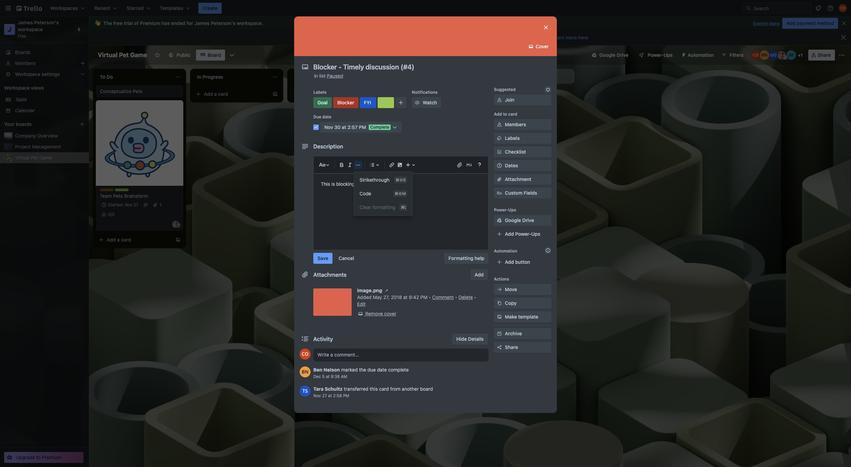 Task type: vqa. For each thing, say whether or not it's contained in the screenshot.
"Color: Blue, Title: "Fyi"" element to the top
yes



Task type: describe. For each thing, give the bounding box(es) containing it.
cover
[[385, 311, 397, 317]]

0 horizontal spatial board
[[362, 35, 376, 40]]

sm image up 27,
[[384, 287, 390, 294]]

image image
[[396, 161, 404, 169]]

card for right create from template… image
[[413, 173, 423, 178]]

team pets brainstorm link
[[100, 193, 179, 200]]

open help dialog image
[[476, 161, 484, 169]]

2 vertical spatial ups
[[532, 231, 541, 237]]

1 horizontal spatial peterson's
[[211, 20, 236, 26]]

0 vertical spatial pm
[[359, 124, 366, 130]]

+
[[799, 53, 801, 58]]

jeremy miller (jeremymiller198) image
[[787, 50, 797, 60]]

sm image for remove cover
[[357, 311, 364, 317]]

0 horizontal spatial power-ups
[[494, 207, 517, 213]]

1 horizontal spatial power-
[[516, 231, 532, 237]]

custom fields
[[505, 190, 538, 196]]

conceptualize pets link
[[100, 88, 179, 95]]

+ 1
[[799, 53, 803, 58]]

google inside button
[[600, 52, 616, 58]]

change
[[458, 35, 475, 40]]

date inside ben nelson marked the due date complete dec 5 at 9:38 am
[[377, 367, 387, 373]]

a for create from template… image to the top
[[214, 91, 217, 97]]

discussion
[[429, 94, 452, 100]]

paused link
[[327, 73, 343, 79]]

create from template… image
[[370, 91, 375, 97]]

ben nelson marked the due date complete dec 5 at 9:38 am
[[314, 367, 409, 379]]

1 vertical spatial ben nelson (bennelson96) image
[[300, 367, 311, 378]]

peterson's inside james peterson's workspace free
[[34, 20, 59, 25]]

at left 9:42
[[404, 294, 408, 300]]

add inside button
[[505, 259, 514, 265]]

a for right create from template… image
[[409, 173, 411, 178]]

tara schultz (taraschultz7) image
[[300, 386, 311, 397]]

blocking
[[336, 181, 355, 187]]

0 vertical spatial color: green, title: "goal" element
[[392, 90, 405, 95]]

james peterson's workspace free
[[18, 20, 60, 39]]

sm image inside cover link
[[528, 43, 535, 50]]

to for upgrade to premium
[[36, 455, 41, 460]]

add button button
[[494, 257, 552, 268]]

board inside "tara schultz transferred this card from another board nov 27 at 2:58 pm"
[[420, 386, 433, 392]]

for
[[187, 20, 193, 26]]

-
[[410, 94, 412, 100]]

company overview link
[[15, 132, 85, 139]]

nov 30
[[400, 104, 414, 109]]

0
[[108, 212, 111, 217]]

a for create from template… icon
[[312, 91, 314, 97]]

0 horizontal spatial fyi
[[364, 100, 371, 105]]

payment
[[797, 20, 816, 26]]

9:38
[[331, 374, 340, 379]]

attach and insert link image
[[457, 162, 464, 168]]

group inside editor toolbar "toolbar"
[[354, 173, 413, 214]]

workspace
[[4, 85, 30, 91]]

nov down due date
[[325, 124, 333, 130]]

1 right jeremy miller (jeremymiller198) "image"
[[801, 53, 803, 58]]

due date
[[314, 114, 332, 119]]

added may 27, 2018 at 9:42 pm
[[357, 294, 428, 300]]

1 vertical spatial drive
[[523, 217, 535, 223]]

company
[[15, 133, 36, 139]]

add button
[[505, 259, 531, 265]]

ups inside button
[[664, 52, 673, 58]]

primary element
[[0, 0, 852, 16]]

archive link
[[494, 328, 552, 339]]

in list paused
[[314, 73, 343, 79]]

attachments
[[314, 272, 347, 278]]

more formatting image
[[354, 161, 363, 169]]

its
[[476, 35, 482, 40]]

0 vertical spatial share button
[[809, 50, 836, 61]]

help
[[475, 255, 485, 261]]

2 horizontal spatial pm
[[421, 294, 428, 300]]

game inside text box
[[130, 51, 147, 59]]

add a card button for left create from template… image
[[96, 235, 173, 245]]

at inside ben nelson marked the due date complete dec 5 at 9:38 am
[[326, 374, 330, 379]]

nov 27 at 2:58 pm link
[[314, 393, 350, 399]]

trial
[[124, 20, 133, 26]]

add power-ups
[[505, 231, 541, 237]]

0 horizontal spatial color: green, title: "goal" element
[[314, 97, 332, 108]]

1 vertical spatial premium
[[42, 455, 61, 460]]

Search field
[[752, 3, 812, 13]]

board link
[[196, 50, 225, 61]]

formatting help link
[[445, 253, 489, 264]]

clear
[[360, 204, 371, 210]]

0 vertical spatial color: red, title: "blocker" element
[[407, 90, 422, 95]]

30 for nov 30
[[409, 104, 414, 109]]

dates
[[505, 163, 518, 168]]

1 horizontal spatial james peterson (jamespeterson93) image
[[778, 50, 788, 60]]

learn more here link
[[550, 35, 589, 40]]

to for add to card
[[504, 112, 508, 117]]

lists image
[[368, 161, 377, 169]]

watch
[[423, 100, 437, 105]]

james peterson's workspace link
[[18, 20, 60, 32]]

the
[[103, 20, 112, 26]]

calendar link
[[15, 107, 85, 114]]

1 vertical spatial share button
[[494, 342, 552, 353]]

0 notifications image
[[815, 4, 823, 12]]

complete
[[388, 367, 409, 373]]

card for left create from template… image
[[121, 237, 131, 243]]

1 down blocker - timely discussion (#4) link
[[435, 104, 437, 109]]

color: yellow, title: none image
[[100, 189, 114, 191]]

2 horizontal spatial create from template… image
[[467, 173, 472, 178]]

1 vertical spatial color: bold lime, title: none image
[[378, 97, 394, 108]]

1 vertical spatial virtual pet game
[[15, 155, 52, 161]]

hide
[[457, 336, 467, 342]]

sm image for labels
[[496, 135, 503, 142]]

explore plans button
[[754, 20, 780, 28]]

editor toolbar toolbar
[[317, 160, 485, 216]]

plans
[[770, 21, 780, 26]]

j
[[8, 25, 12, 33]]

Write a comment text field
[[314, 349, 489, 361]]

0 horizontal spatial ups
[[509, 207, 517, 213]]

Board name text field
[[94, 50, 151, 61]]

upgrade to premium
[[16, 455, 61, 460]]

public button
[[164, 50, 195, 61]]

make
[[505, 314, 517, 320]]

color: bold lime, title: "team task" element
[[115, 189, 136, 194]]

cancel button
[[335, 253, 359, 264]]

started: nov 27
[[108, 202, 138, 207]]

0 horizontal spatial christina overa (christinaovera) image
[[300, 349, 311, 360]]

setting
[[504, 35, 521, 40]]

formatting
[[373, 204, 396, 210]]

goal for top color: green, title: "goal" element
[[392, 90, 401, 95]]

add a card button for right create from template… image
[[388, 170, 464, 181]]

ended
[[171, 20, 186, 26]]

board inside board link
[[208, 52, 221, 58]]

create button
[[199, 3, 222, 14]]

/
[[111, 212, 112, 217]]

automation inside automation button
[[688, 52, 714, 58]]

.
[[262, 20, 263, 26]]

0 vertical spatial date
[[323, 114, 332, 119]]

team pets brainstorm
[[100, 193, 148, 199]]

1 vertical spatial labels
[[505, 135, 520, 141]]

card for create from template… image to the top
[[218, 91, 228, 97]]

time.
[[538, 35, 550, 40]]

0 vertical spatial color: bold lime, title: none image
[[437, 90, 451, 93]]

overview
[[37, 133, 58, 139]]

1 vertical spatial game
[[39, 155, 52, 161]]

blocker for fyi
[[407, 90, 422, 95]]

0 horizontal spatial create from template… image
[[175, 237, 181, 243]]

sm image for copy
[[496, 300, 503, 307]]

nov down team pets brainstorm
[[125, 202, 133, 207]]

company overview
[[15, 133, 58, 139]]

more
[[566, 35, 577, 40]]

27 inside "tara schultz transferred this card from another board nov 27 at 2:58 pm"
[[322, 393, 327, 399]]

1 horizontal spatial premium
[[140, 20, 161, 26]]

1 horizontal spatial share
[[818, 52, 832, 58]]

clear formatting
[[360, 204, 396, 210]]

1 vertical spatial google
[[505, 217, 521, 223]]

workspace views
[[4, 85, 44, 91]]

cancel
[[339, 255, 354, 261]]

sm image for make template
[[496, 314, 503, 320]]

formatting help
[[449, 255, 485, 261]]

add button
[[471, 269, 488, 280]]

conceptualize pets
[[100, 88, 143, 94]]

1 vertical spatial automation
[[494, 249, 518, 254]]

your
[[4, 121, 15, 127]]

0 vertical spatial workspace
[[237, 20, 262, 26]]

archive
[[505, 331, 522, 337]]

bold ⌘b image
[[338, 161, 346, 169]]

gary orlando (garyorlando) image
[[769, 50, 779, 60]]

sm image for suggested
[[545, 86, 552, 93]]

view markdown image
[[466, 162, 473, 168]]

project management
[[15, 144, 61, 150]]

save
[[318, 255, 329, 261]]

team task
[[115, 189, 136, 194]]

1 horizontal spatial members link
[[494, 119, 552, 130]]

show menu image
[[839, 52, 846, 59]]

copy
[[505, 300, 517, 306]]

0 horizontal spatial pet
[[31, 155, 38, 161]]

nelson
[[324, 367, 340, 373]]

0 horizontal spatial google drive
[[505, 217, 535, 223]]

can
[[448, 35, 456, 40]]

0 vertical spatial fyi
[[422, 90, 428, 95]]

pet inside text box
[[119, 51, 129, 59]]

activity
[[314, 336, 333, 342]]

0 horizontal spatial labels
[[314, 90, 327, 95]]



Task type: locate. For each thing, give the bounding box(es) containing it.
sm image inside make template "link"
[[496, 314, 503, 320]]

1 horizontal spatial james
[[195, 20, 210, 26]]

0 horizontal spatial goal
[[318, 100, 328, 105]]

Mark due date as complete checkbox
[[314, 125, 319, 130]]

1 horizontal spatial fyi
[[422, 90, 428, 95]]

0 horizontal spatial date
[[323, 114, 332, 119]]

drive left power-ups button
[[617, 52, 629, 58]]

star or unstar board image
[[155, 52, 160, 58]]

delete link
[[459, 294, 473, 300]]

0 horizontal spatial members link
[[0, 58, 89, 69]]

1 right image
[[409, 157, 411, 162]]

started:
[[108, 202, 124, 207]]

your boards with 3 items element
[[4, 120, 69, 128]]

pm right 2:57
[[359, 124, 366, 130]]

sm image for move
[[496, 286, 503, 293]]

remove cover link
[[357, 311, 397, 317]]

project management link
[[15, 143, 85, 150]]

sm image inside watch button
[[414, 99, 421, 106]]

1 horizontal spatial workspace
[[237, 20, 262, 26]]

pets for conceptualize
[[133, 88, 143, 94]]

virtual pet game down free
[[98, 51, 147, 59]]

sm image
[[679, 50, 688, 59], [545, 86, 552, 93], [414, 99, 421, 106], [496, 149, 503, 155], [496, 286, 503, 293], [384, 287, 390, 294], [496, 300, 503, 307], [357, 311, 364, 317], [496, 314, 503, 320], [496, 330, 503, 337]]

wave image
[[94, 20, 101, 26]]

1 horizontal spatial this
[[351, 35, 361, 40]]

power-ups
[[648, 52, 673, 58], [494, 207, 517, 213]]

0 horizontal spatial ben nelson (bennelson96) image
[[300, 367, 311, 378]]

0 horizontal spatial workspace
[[18, 26, 43, 32]]

0 horizontal spatial peterson's
[[34, 20, 59, 25]]

labels down list
[[314, 90, 327, 95]]

move link
[[494, 284, 552, 295]]

0 horizontal spatial automation
[[494, 249, 518, 254]]

james peterson (jamespeterson93) image
[[778, 50, 788, 60], [173, 220, 181, 228]]

1 horizontal spatial members
[[505, 122, 527, 127]]

team down color: yellow, title: none icon
[[100, 193, 112, 199]]

0 horizontal spatial share button
[[494, 342, 552, 353]]

dec 5 at 9:38 am link
[[314, 374, 348, 379]]

1 horizontal spatial pet
[[119, 51, 129, 59]]

sm image for members
[[496, 121, 503, 128]]

blocker - timely discussion (#4) link
[[392, 94, 471, 101]]

2018
[[391, 294, 402, 300]]

pm inside "tara schultz transferred this card from another board nov 27 at 2:58 pm"
[[343, 393, 350, 399]]

1 horizontal spatial virtual pet game
[[98, 51, 147, 59]]

card for create from template… icon
[[316, 91, 326, 97]]

virtual inside text box
[[98, 51, 118, 59]]

⌘⇧m
[[395, 191, 406, 196]]

members link up labels link
[[494, 119, 552, 130]]

sm image inside move link
[[496, 286, 503, 293]]

0 vertical spatial create from template… image
[[273, 91, 278, 97]]

0 horizontal spatial share
[[505, 344, 518, 350]]

to right 'upgrade'
[[36, 455, 41, 460]]

sm image inside archive link
[[496, 330, 503, 337]]

0 vertical spatial power-
[[648, 52, 664, 58]]

pm right 9:42
[[421, 294, 428, 300]]

1 vertical spatial date
[[377, 367, 387, 373]]

hide details link
[[453, 334, 488, 345]]

pet
[[119, 51, 129, 59], [31, 155, 38, 161]]

premium right 'upgrade'
[[42, 455, 61, 460]]

sm image down edit link
[[357, 311, 364, 317]]

task
[[127, 189, 136, 194]]

0 vertical spatial members
[[15, 60, 36, 66]]

0 vertical spatial game
[[130, 51, 147, 59]]

power-ups inside button
[[648, 52, 673, 58]]

color: bold lime, title: none image
[[437, 90, 451, 93], [378, 97, 394, 108]]

30
[[409, 104, 414, 109], [335, 124, 341, 130]]

james right for
[[195, 20, 210, 26]]

added
[[357, 294, 372, 300]]

goal left -
[[392, 90, 401, 95]]

1 horizontal spatial is
[[377, 35, 381, 40]]

None text field
[[310, 61, 536, 73]]

explore plans
[[754, 21, 780, 26]]

color: blue, title: "fyi" element down create from template… icon
[[360, 97, 377, 108]]

pets up "started:"
[[113, 193, 123, 199]]

share down the archive
[[505, 344, 518, 350]]

at left 2:58
[[328, 393, 332, 399]]

blocker inside 'element'
[[338, 100, 355, 105]]

your boards
[[4, 121, 32, 127]]

this
[[370, 386, 378, 392]]

27 down tara
[[322, 393, 327, 399]]

learn
[[552, 35, 565, 40]]

move
[[505, 287, 518, 292]]

board left the set on the left top of page
[[362, 35, 376, 40]]

add power-ups link
[[494, 229, 552, 240]]

sm image for join
[[496, 97, 503, 103]]

ups down custom
[[509, 207, 517, 213]]

board
[[414, 35, 428, 40], [208, 52, 221, 58]]

0 vertical spatial 27
[[134, 202, 138, 207]]

members down add to card
[[505, 122, 527, 127]]

1 down team pets brainstorm link
[[160, 202, 162, 207]]

1 vertical spatial this
[[321, 181, 330, 187]]

watch button
[[412, 97, 442, 108]]

Nov 30 checkbox
[[392, 102, 416, 111]]

join link
[[494, 94, 552, 105]]

0 horizontal spatial power-
[[494, 207, 509, 213]]

color: blue, title: "fyi" element up watch
[[422, 90, 435, 95]]

ben nelson (bennelson96) image
[[760, 50, 770, 60], [300, 367, 311, 378]]

date right 'due'
[[377, 367, 387, 373]]

delete
[[459, 294, 473, 300]]

1 horizontal spatial ups
[[532, 231, 541, 237]]

suggested
[[494, 87, 516, 92]]

virtual pet game inside text box
[[98, 51, 147, 59]]

add a card button
[[193, 89, 270, 100], [290, 89, 367, 100], [388, 170, 464, 181], [96, 235, 173, 245]]

sm image left the checklist
[[496, 149, 503, 155]]

color: green, title: "goal" element up due date
[[314, 97, 332, 108]]

share button down archive link
[[494, 342, 552, 353]]

google drive button
[[588, 50, 633, 61]]

views
[[31, 85, 44, 91]]

color: bold lime, title: none image left nov 30
[[378, 97, 394, 108]]

free
[[18, 34, 26, 39]]

boards
[[15, 49, 31, 55]]

1 vertical spatial board
[[208, 52, 221, 58]]

goal up due date
[[318, 100, 328, 105]]

color: red, title: "blocker" element
[[407, 90, 422, 95], [333, 97, 359, 108]]

sm image inside automation button
[[679, 50, 688, 59]]

list
[[319, 73, 326, 79]]

board left customize views image
[[208, 52, 221, 58]]

workspace
[[237, 20, 262, 26], [18, 26, 43, 32]]

0 vertical spatial google drive
[[600, 52, 629, 58]]

automation left filters "button"
[[688, 52, 714, 58]]

group containing strikethrough
[[354, 173, 413, 214]]

to down join
[[504, 112, 508, 117]]

attachment button
[[494, 174, 552, 185]]

add payment method
[[787, 20, 835, 26]]

this for this board is set to public. board admins can change its visibility setting at any time. learn more here
[[351, 35, 361, 40]]

remove
[[366, 311, 383, 317]]

ben nelson (bennelson96) image left jeremy miller (jeremymiller198) "image"
[[760, 50, 770, 60]]

1 horizontal spatial pets
[[133, 88, 143, 94]]

this inside this is blocking me/us. text field
[[321, 181, 330, 187]]

is left "blocking"
[[332, 181, 335, 187]]

sm image inside labels link
[[496, 135, 503, 142]]

at inside "tara schultz transferred this card from another board nov 27 at 2:58 pm"
[[328, 393, 332, 399]]

30 left 2:57
[[335, 124, 341, 130]]

1 horizontal spatial board
[[414, 35, 428, 40]]

date right due
[[323, 114, 332, 119]]

ben
[[314, 367, 323, 373]]

goal for left color: green, title: "goal" element
[[318, 100, 328, 105]]

0 horizontal spatial members
[[15, 60, 36, 66]]

nov down blocker fyi
[[400, 104, 408, 109]]

pet down trial
[[119, 51, 129, 59]]

team for team task
[[115, 189, 126, 194]]

sm image for checklist
[[496, 149, 503, 155]]

1 horizontal spatial color: bold lime, title: none image
[[437, 90, 451, 93]]

1 horizontal spatial power-ups
[[648, 52, 673, 58]]

game down management
[[39, 155, 52, 161]]

create from template… image
[[273, 91, 278, 97], [467, 173, 472, 178], [175, 237, 181, 243]]

james
[[18, 20, 33, 25], [195, 20, 210, 26]]

actions
[[494, 277, 510, 282]]

30 down -
[[409, 104, 414, 109]]

dec
[[314, 374, 321, 379]]

1 horizontal spatial google
[[600, 52, 616, 58]]

card inside "tara schultz transferred this card from another board nov 27 at 2:58 pm"
[[379, 386, 389, 392]]

drive inside button
[[617, 52, 629, 58]]

2 vertical spatial to
[[36, 455, 41, 460]]

team for team pets brainstorm
[[100, 193, 112, 199]]

this for this is blocking me/us.
[[321, 181, 330, 187]]

color: green, title: "goal" element
[[392, 90, 405, 95], [314, 97, 332, 108]]

27 down 'brainstorm'
[[134, 202, 138, 207]]

drive up the add power-ups
[[523, 217, 535, 223]]

has
[[162, 20, 170, 26]]

add a card button for create from template… image to the top
[[193, 89, 270, 100]]

0 horizontal spatial color: red, title: "blocker" element
[[333, 97, 359, 108]]

board right another
[[420, 386, 433, 392]]

james up 'free'
[[18, 20, 33, 25]]

add to card
[[494, 112, 518, 117]]

sm image inside join link
[[496, 97, 503, 103]]

sm image left the archive
[[496, 330, 503, 337]]

1 horizontal spatial team
[[115, 189, 126, 194]]

labels up the checklist
[[505, 135, 520, 141]]

upgrade
[[16, 455, 35, 460]]

peterson's up the boards link
[[34, 20, 59, 25]]

color: bold lime, title: none image up discussion
[[437, 90, 451, 93]]

1 horizontal spatial christina overa (christinaovera) image
[[839, 4, 848, 12]]

sm image left copy
[[496, 300, 503, 307]]

blocker for -
[[392, 94, 408, 100]]

pet down 'project management'
[[31, 155, 38, 161]]

1 vertical spatial ups
[[509, 207, 517, 213]]

0 horizontal spatial james peterson (jamespeterson93) image
[[173, 220, 181, 228]]

members link down boards
[[0, 58, 89, 69]]

0 horizontal spatial google
[[505, 217, 521, 223]]

link image
[[388, 161, 396, 169]]

1 vertical spatial pet
[[31, 155, 38, 161]]

board right 'public.'
[[414, 35, 428, 40]]

members down boards
[[15, 60, 36, 66]]

nov down tara
[[314, 393, 321, 399]]

0 vertical spatial automation
[[688, 52, 714, 58]]

sm image up join link
[[545, 86, 552, 93]]

(#4)
[[454, 94, 463, 100]]

brainstorm
[[124, 193, 148, 199]]

fyi
[[422, 90, 428, 95], [364, 100, 371, 105]]

0 vertical spatial virtual pet game
[[98, 51, 147, 59]]

1 vertical spatial google drive
[[505, 217, 535, 223]]

template
[[519, 314, 539, 320]]

1 horizontal spatial pm
[[359, 124, 366, 130]]

0 horizontal spatial board
[[208, 52, 221, 58]]

1 horizontal spatial 30
[[409, 104, 414, 109]]

blocker fyi
[[407, 90, 428, 95]]

paused
[[327, 73, 343, 79]]

customize views image
[[229, 52, 236, 59]]

attachment
[[505, 176, 532, 182]]

1 vertical spatial workspace
[[18, 26, 43, 32]]

comment
[[433, 294, 454, 300]]

this board is set to public. board admins can change its visibility setting at any time. learn more here
[[351, 35, 589, 40]]

1 vertical spatial goal
[[318, 100, 328, 105]]

virtual down project
[[15, 155, 29, 161]]

this
[[351, 35, 361, 40], [321, 181, 330, 187]]

automation up add button
[[494, 249, 518, 254]]

1 horizontal spatial share button
[[809, 50, 836, 61]]

christina overa (christinaovera) image
[[751, 50, 761, 60]]

italic ⌘i image
[[346, 161, 354, 169]]

0 vertical spatial drive
[[617, 52, 629, 58]]

workspace inside james peterson's workspace free
[[18, 26, 43, 32]]

1 horizontal spatial goal
[[392, 90, 401, 95]]

nov 30 at 2:57 pm
[[325, 124, 366, 130]]

0 horizontal spatial 30
[[335, 124, 341, 130]]

labels link
[[494, 133, 552, 144]]

at right the 5
[[326, 374, 330, 379]]

sm image down actions on the bottom right
[[496, 286, 503, 293]]

checklist link
[[494, 147, 552, 157]]

add board image
[[79, 122, 85, 127]]

2:58
[[333, 393, 342, 399]]

at left 'any' at top
[[522, 35, 527, 40]]

this down text styles icon
[[321, 181, 330, 187]]

search image
[[746, 5, 752, 11]]

sm image right -
[[414, 99, 421, 106]]

automation button
[[679, 50, 719, 61]]

boards link
[[0, 47, 89, 58]]

google
[[600, 52, 616, 58], [505, 217, 521, 223]]

pets for team
[[113, 193, 123, 199]]

free
[[113, 20, 123, 26]]

banner containing 👋
[[89, 16, 852, 30]]

timely
[[413, 94, 428, 100]]

share
[[818, 52, 832, 58], [505, 344, 518, 350]]

sm image for archive
[[496, 330, 503, 337]]

google drive inside button
[[600, 52, 629, 58]]

at left 2:57
[[342, 124, 346, 130]]

the
[[359, 367, 366, 373]]

sm image left make
[[496, 314, 503, 320]]

1 horizontal spatial game
[[130, 51, 147, 59]]

peterson's down create button
[[211, 20, 236, 26]]

virtual down the
[[98, 51, 118, 59]]

1 horizontal spatial ben nelson (bennelson96) image
[[760, 50, 770, 60]]

this is blocking me/us.
[[321, 181, 371, 187]]

30 inside checkbox
[[409, 104, 414, 109]]

make template
[[505, 314, 539, 320]]

is inside text field
[[332, 181, 335, 187]]

management
[[32, 144, 61, 150]]

0 horizontal spatial virtual
[[15, 155, 29, 161]]

filters button
[[720, 50, 746, 61]]

cover
[[535, 43, 549, 49]]

drive
[[617, 52, 629, 58], [523, 217, 535, 223]]

power- inside button
[[648, 52, 664, 58]]

join
[[505, 97, 515, 103]]

group
[[354, 173, 413, 214]]

0 vertical spatial james peterson (jamespeterson93) image
[[778, 50, 788, 60]]

a for left create from template… image
[[117, 237, 120, 243]]

banner
[[89, 16, 852, 30]]

color: blue, title: "fyi" element
[[422, 90, 435, 95], [360, 97, 377, 108]]

sm image inside copy link
[[496, 300, 503, 307]]

30 for nov 30 at 2:57 pm
[[335, 124, 341, 130]]

0 horizontal spatial color: blue, title: "fyi" element
[[360, 97, 377, 108]]

sm image
[[528, 43, 535, 50], [496, 97, 503, 103], [496, 121, 503, 128], [496, 135, 503, 142], [496, 217, 503, 224]]

⌘⇧s
[[396, 178, 406, 182]]

in
[[314, 73, 318, 79]]

1 horizontal spatial to
[[391, 35, 396, 40]]

2 vertical spatial create from template… image
[[175, 237, 181, 243]]

edit link
[[357, 301, 366, 307]]

pm
[[359, 124, 366, 130], [421, 294, 428, 300], [343, 393, 350, 399]]

share button left show menu image
[[809, 50, 836, 61]]

0 vertical spatial color: blue, title: "fyi" element
[[422, 90, 435, 95]]

sm image for google drive
[[496, 217, 503, 224]]

0 vertical spatial goal
[[392, 90, 401, 95]]

Main content area, start typing to enter text. text field
[[321, 180, 481, 188]]

share left show menu image
[[818, 52, 832, 58]]

0 horizontal spatial to
[[36, 455, 41, 460]]

google drive
[[600, 52, 629, 58], [505, 217, 535, 223]]

1 vertical spatial is
[[332, 181, 335, 187]]

0 horizontal spatial virtual pet game
[[15, 155, 52, 161]]

2:57
[[348, 124, 358, 130]]

1 vertical spatial christina overa (christinaovera) image
[[300, 349, 311, 360]]

premium right of
[[140, 20, 161, 26]]

color: green, title: "goal" element left -
[[392, 90, 405, 95]]

mark due date as complete image
[[314, 125, 319, 130]]

1 vertical spatial james peterson (jamespeterson93) image
[[173, 220, 181, 228]]

nov inside "tara schultz transferred this card from another board nov 27 at 2:58 pm"
[[314, 393, 321, 399]]

ups left automation button
[[664, 52, 673, 58]]

may
[[373, 294, 382, 300]]

sm image for watch
[[414, 99, 421, 106]]

sm image inside checklist link
[[496, 149, 503, 155]]

virtual pet game down 'project management'
[[15, 155, 52, 161]]

1 vertical spatial pets
[[113, 193, 123, 199]]

table
[[15, 97, 27, 102]]

1 vertical spatial 27
[[322, 393, 327, 399]]

james inside james peterson's workspace free
[[18, 20, 33, 25]]

make template link
[[494, 312, 552, 323]]

game left star or unstar board icon
[[130, 51, 147, 59]]

👋 the free trial of premium has ended for james peterson's workspace .
[[94, 20, 263, 26]]

nov inside checkbox
[[400, 104, 408, 109]]

dates button
[[494, 160, 552, 171]]

method
[[818, 20, 835, 26]]

schultz
[[325, 386, 343, 392]]

0 vertical spatial premium
[[140, 20, 161, 26]]

to right the set on the left top of page
[[391, 35, 396, 40]]

pm right 2:58
[[343, 393, 350, 399]]

0 vertical spatial pet
[[119, 51, 129, 59]]

tara
[[314, 386, 324, 392]]

0 vertical spatial share
[[818, 52, 832, 58]]

this left the set on the left top of page
[[351, 35, 361, 40]]

0 vertical spatial ben nelson (bennelson96) image
[[760, 50, 770, 60]]

1 horizontal spatial board
[[420, 386, 433, 392]]

1 vertical spatial color: blue, title: "fyi" element
[[360, 97, 377, 108]]

team left task
[[115, 189, 126, 194]]

1 vertical spatial members
[[505, 122, 527, 127]]

1 horizontal spatial 27
[[322, 393, 327, 399]]

ben nelson (bennelson96) image left 'dec'
[[300, 367, 311, 378]]

sm image right power-ups button
[[679, 50, 688, 59]]

peterson's
[[34, 20, 59, 25], [211, 20, 236, 26]]

sm image for automation
[[679, 50, 688, 59]]

add a card button for create from template… icon
[[290, 89, 367, 100]]

open information menu image
[[828, 5, 835, 12]]

pets right conceptualize
[[133, 88, 143, 94]]

0 vertical spatial members link
[[0, 58, 89, 69]]

ups up add button button
[[532, 231, 541, 237]]

text styles image
[[318, 161, 327, 169]]

is left the set on the left top of page
[[377, 35, 381, 40]]

blocker - timely discussion (#4)
[[392, 94, 463, 100]]

christina overa (christinaovera) image
[[839, 4, 848, 12], [300, 349, 311, 360]]

1 vertical spatial power-ups
[[494, 207, 517, 213]]

0 vertical spatial board
[[362, 35, 376, 40]]



